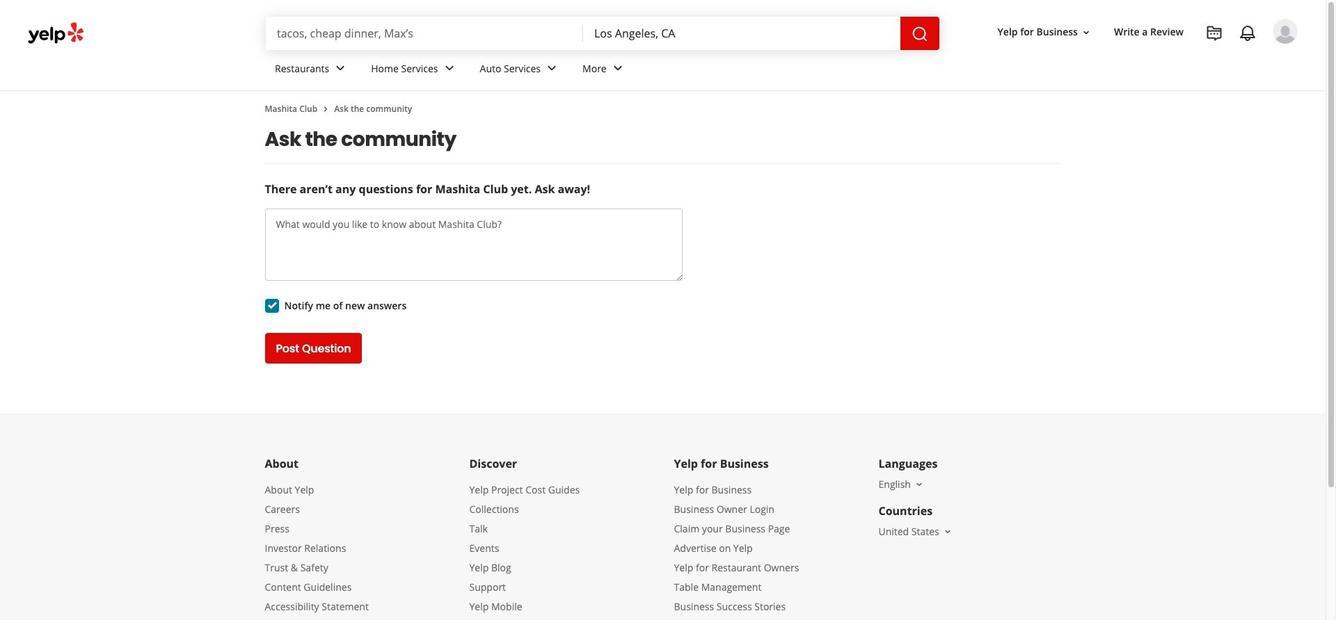 Task type: locate. For each thing, give the bounding box(es) containing it.
3 24 chevron down v2 image from the left
[[544, 60, 560, 77]]

business categories element
[[264, 50, 1298, 90]]

1 none field from the left
[[277, 26, 572, 41]]

None search field
[[266, 17, 943, 50]]

24 chevron down v2 image
[[332, 60, 349, 77], [441, 60, 458, 77], [544, 60, 560, 77]]

0 horizontal spatial 24 chevron down v2 image
[[332, 60, 349, 77]]

1 24 chevron down v2 image from the left
[[332, 60, 349, 77]]

None field
[[277, 26, 572, 41], [594, 26, 890, 41]]

projects image
[[1206, 25, 1223, 42]]

Find text field
[[277, 26, 572, 41]]

16 chevron down v2 image
[[1081, 27, 1092, 38]]

2 horizontal spatial 24 chevron down v2 image
[[544, 60, 560, 77]]

1 horizontal spatial 24 chevron down v2 image
[[441, 60, 458, 77]]

What would you like to know about Mashita Club? text field
[[265, 209, 683, 281]]

2 none field from the left
[[594, 26, 890, 41]]

24 chevron down v2 image
[[610, 60, 626, 77]]

1 horizontal spatial none field
[[594, 26, 890, 41]]

0 horizontal spatial none field
[[277, 26, 572, 41]]



Task type: describe. For each thing, give the bounding box(es) containing it.
user actions element
[[987, 17, 1318, 103]]

jacob s. image
[[1273, 19, 1298, 44]]

none field near
[[594, 26, 890, 41]]

notifications image
[[1240, 25, 1256, 42]]

search image
[[912, 25, 929, 42]]

Near text field
[[594, 26, 890, 41]]

none field find
[[277, 26, 572, 41]]

2 24 chevron down v2 image from the left
[[441, 60, 458, 77]]

16 chevron right v2 image
[[320, 104, 331, 115]]



Task type: vqa. For each thing, say whether or not it's contained in the screenshot.
read more Link for Mouse
no



